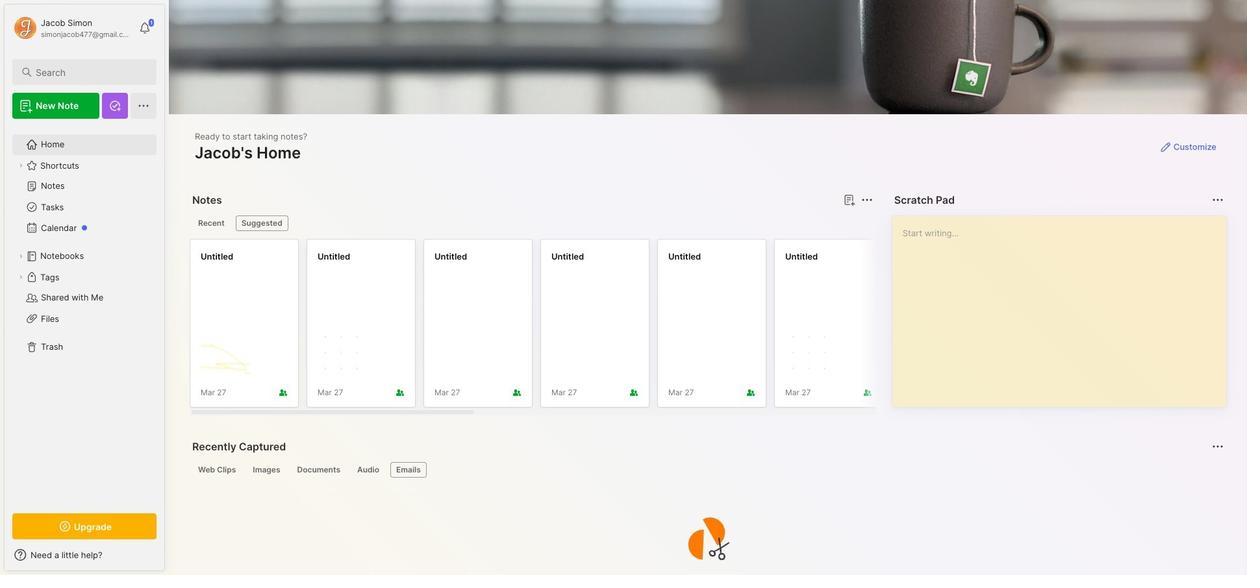 Task type: vqa. For each thing, say whether or not it's contained in the screenshot.
thumbnail
yes



Task type: locate. For each thing, give the bounding box(es) containing it.
1 vertical spatial tab list
[[192, 463, 1222, 478]]

Start writing… text field
[[903, 216, 1226, 397]]

1 tab list from the top
[[192, 216, 871, 231]]

2 horizontal spatial thumbnail image
[[786, 329, 835, 379]]

None search field
[[36, 64, 145, 80]]

1 horizontal spatial thumbnail image
[[318, 329, 367, 379]]

More actions field
[[858, 191, 876, 209], [1209, 191, 1228, 209], [1209, 438, 1228, 456]]

tab list
[[192, 216, 871, 231], [192, 463, 1222, 478]]

row group
[[190, 239, 1248, 416]]

thumbnail image
[[201, 329, 250, 379], [318, 329, 367, 379], [786, 329, 835, 379]]

WHAT'S NEW field
[[5, 545, 164, 566]]

0 horizontal spatial thumbnail image
[[201, 329, 250, 379]]

Search text field
[[36, 66, 145, 79]]

2 tab list from the top
[[192, 463, 1222, 478]]

tab
[[192, 216, 231, 231], [236, 216, 288, 231], [192, 463, 242, 478], [247, 463, 286, 478], [291, 463, 346, 478], [352, 463, 385, 478], [391, 463, 427, 478]]

1 thumbnail image from the left
[[201, 329, 250, 379]]

none search field inside main element
[[36, 64, 145, 80]]

tree
[[5, 127, 164, 502]]

more actions image
[[860, 192, 875, 208], [1211, 192, 1226, 208], [1211, 439, 1226, 455]]

0 vertical spatial tab list
[[192, 216, 871, 231]]

main element
[[0, 0, 169, 576]]



Task type: describe. For each thing, give the bounding box(es) containing it.
2 thumbnail image from the left
[[318, 329, 367, 379]]

expand notebooks image
[[17, 253, 25, 261]]

expand tags image
[[17, 274, 25, 281]]

tree inside main element
[[5, 127, 164, 502]]

3 thumbnail image from the left
[[786, 329, 835, 379]]

Account field
[[12, 15, 133, 41]]



